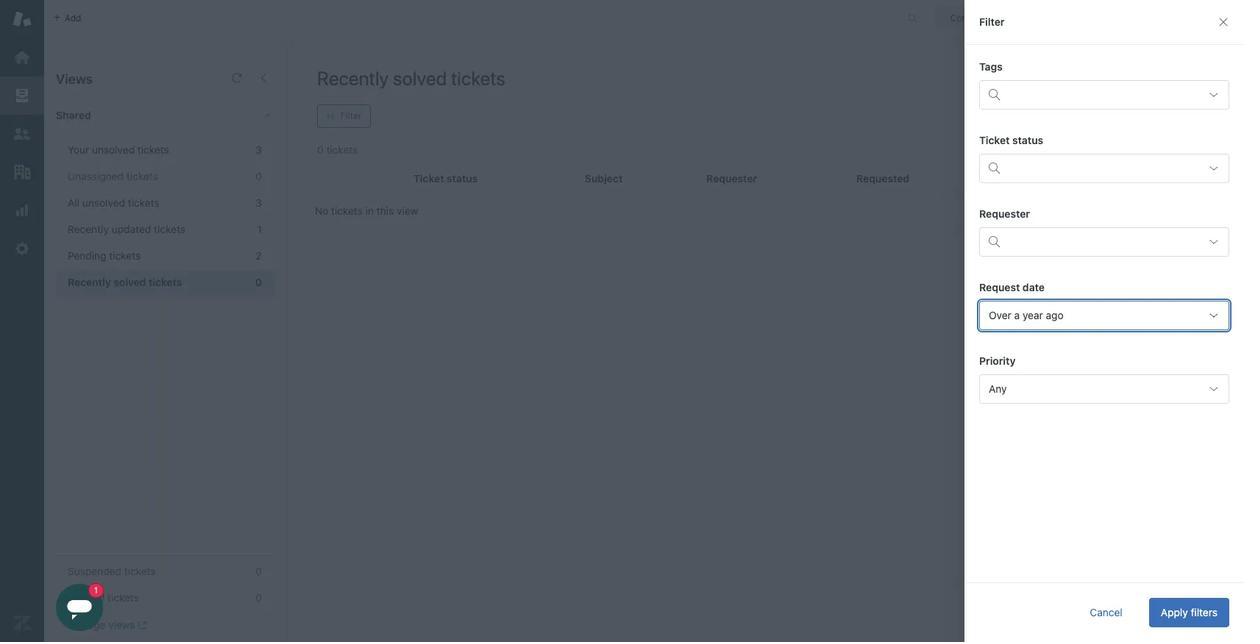 Task type: locate. For each thing, give the bounding box(es) containing it.
apply filters
[[1161, 606, 1218, 619]]

manage
[[68, 619, 106, 632]]

request date
[[980, 281, 1045, 294]]

recently for 1
[[68, 223, 109, 236]]

recently updated tickets
[[68, 223, 185, 236]]

deleted
[[68, 592, 105, 604]]

1 vertical spatial solved
[[114, 276, 146, 289]]

reporting image
[[13, 201, 32, 220]]

unsolved down the unassigned
[[82, 197, 125, 209]]

unsolved
[[92, 144, 135, 156], [82, 197, 125, 209]]

admin image
[[13, 239, 32, 258]]

0 vertical spatial filter
[[980, 15, 1005, 28]]

suspended tickets
[[68, 565, 156, 578]]

no tickets in this view
[[315, 205, 418, 217]]

0
[[256, 170, 262, 183], [255, 276, 262, 289], [256, 565, 262, 578], [256, 592, 262, 604]]

your unsolved tickets
[[68, 144, 169, 156]]

over
[[989, 309, 1012, 322]]

microphone.
[[1054, 76, 1113, 88]]

unsolved up unassigned tickets
[[92, 144, 135, 156]]

2 3 from the top
[[256, 197, 262, 209]]

filter inside button
[[341, 110, 362, 121]]

0 horizontal spatial solved
[[114, 276, 146, 289]]

solved
[[393, 67, 447, 89], [114, 276, 146, 289]]

0 horizontal spatial recently solved tickets
[[68, 276, 182, 289]]

(opens in a new tab) image
[[135, 621, 146, 630]]

filter button
[[317, 105, 371, 128]]

recently up filter button
[[317, 67, 389, 89]]

3 up 1
[[256, 197, 262, 209]]

0 vertical spatial recently solved tickets
[[317, 67, 506, 89]]

close drawer image
[[1218, 16, 1230, 28]]

0 vertical spatial recently
[[317, 67, 389, 89]]

recently solved tickets
[[317, 67, 506, 89], [68, 276, 182, 289]]

deleted tickets
[[68, 592, 139, 604]]

0 vertical spatial 3
[[256, 144, 262, 156]]

conversations
[[951, 12, 1010, 23]]

customers image
[[13, 124, 32, 144]]

ticket
[[980, 134, 1010, 146]]

talk
[[1048, 63, 1067, 75]]

unassigned
[[68, 170, 124, 183]]

3
[[256, 144, 262, 156], [256, 197, 262, 209]]

1 vertical spatial unsolved
[[82, 197, 125, 209]]

recently
[[317, 67, 389, 89], [68, 223, 109, 236], [68, 276, 111, 289]]

3 for your unsolved tickets
[[256, 144, 262, 156]]

zendesk
[[1005, 63, 1046, 75]]

0 vertical spatial unsolved
[[92, 144, 135, 156]]

0 for suspended tickets
[[256, 565, 262, 578]]

suspended
[[68, 565, 121, 578]]

1 horizontal spatial solved
[[393, 67, 447, 89]]

recently down pending
[[68, 276, 111, 289]]

3 down collapse views pane icon
[[256, 144, 262, 156]]

view
[[397, 205, 418, 217]]

priority
[[980, 355, 1016, 367]]

request
[[980, 281, 1020, 294]]

1 3 from the top
[[256, 144, 262, 156]]

tickets
[[451, 67, 506, 89], [138, 144, 169, 156], [126, 170, 158, 183], [128, 197, 159, 209], [331, 205, 363, 217], [154, 223, 185, 236], [109, 250, 141, 262], [149, 276, 182, 289], [124, 565, 156, 578], [107, 592, 139, 604]]

1 vertical spatial 3
[[256, 197, 262, 209]]

0 for deleted tickets
[[256, 592, 262, 604]]

3 for all unsolved tickets
[[256, 197, 262, 209]]

all unsolved tickets
[[68, 197, 159, 209]]

in
[[366, 205, 374, 217]]

organizations image
[[13, 163, 32, 182]]

1 horizontal spatial filter
[[980, 15, 1005, 28]]

Over a year ago field
[[980, 301, 1230, 330]]

1 horizontal spatial recently solved tickets
[[317, 67, 506, 89]]

1 vertical spatial recently
[[68, 223, 109, 236]]

conversations button
[[935, 6, 1044, 30]]

cancel button
[[1079, 598, 1135, 628]]

filter
[[980, 15, 1005, 28], [341, 110, 362, 121]]

year
[[1023, 309, 1044, 322]]

1 vertical spatial filter
[[341, 110, 362, 121]]

recently up pending
[[68, 223, 109, 236]]

2 vertical spatial recently
[[68, 276, 111, 289]]

requester element
[[980, 227, 1230, 257]]

0 horizontal spatial filter
[[341, 110, 362, 121]]

views image
[[13, 86, 32, 105]]



Task type: vqa. For each thing, say whether or not it's contained in the screenshot.
3 associated with All unsolved tickets
yes



Task type: describe. For each thing, give the bounding box(es) containing it.
ago
[[1046, 309, 1064, 322]]

apply
[[1161, 606, 1188, 619]]

subject
[[585, 172, 623, 185]]

manage views
[[68, 619, 135, 632]]

refresh views pane image
[[231, 72, 243, 84]]

over a year ago
[[989, 309, 1064, 322]]

views
[[108, 619, 135, 632]]

ticket status element
[[980, 154, 1230, 183]]

filter inside dialog
[[980, 15, 1005, 28]]

shared heading
[[44, 93, 287, 138]]

this
[[377, 205, 394, 217]]

date
[[1023, 281, 1045, 294]]

needs
[[1070, 63, 1099, 75]]

status
[[1013, 134, 1044, 146]]

zendesk image
[[13, 614, 32, 633]]

collapse views pane image
[[258, 72, 269, 84]]

zendesk talk needs access to your browser's microphone.
[[1005, 63, 1171, 88]]

unassigned tickets
[[68, 170, 158, 183]]

manage views link
[[68, 619, 146, 632]]

shared
[[56, 109, 91, 121]]

no
[[315, 205, 329, 217]]

1
[[257, 223, 262, 236]]

your
[[1150, 63, 1171, 75]]

all
[[68, 197, 80, 209]]

1 vertical spatial recently solved tickets
[[68, 276, 182, 289]]

unsolved for your
[[92, 144, 135, 156]]

cancel
[[1090, 606, 1123, 619]]

unsolved for all
[[82, 197, 125, 209]]

0 for recently solved tickets
[[255, 276, 262, 289]]

main element
[[0, 0, 44, 643]]

updated
[[112, 223, 151, 236]]

ticket status
[[980, 134, 1044, 146]]

shared button
[[44, 93, 248, 138]]

filters
[[1191, 606, 1218, 619]]

filter dialog
[[965, 0, 1245, 643]]

recently for 0
[[68, 276, 111, 289]]

Any field
[[980, 375, 1230, 404]]

zendesk support image
[[13, 10, 32, 29]]

to
[[1138, 63, 1147, 75]]

browser's
[[1005, 76, 1051, 88]]

any
[[989, 383, 1007, 395]]

pending
[[68, 250, 106, 262]]

0 for unassigned tickets
[[256, 170, 262, 183]]

requester
[[980, 208, 1030, 220]]

access
[[1102, 63, 1135, 75]]

tags
[[980, 60, 1003, 73]]

apply filters button
[[1150, 598, 1230, 628]]

0 vertical spatial solved
[[393, 67, 447, 89]]

a
[[1015, 309, 1020, 322]]

your
[[68, 144, 89, 156]]

get started image
[[13, 48, 32, 67]]

tags element
[[980, 80, 1230, 110]]

2
[[256, 250, 262, 262]]

views
[[56, 71, 93, 87]]

pending tickets
[[68, 250, 141, 262]]



